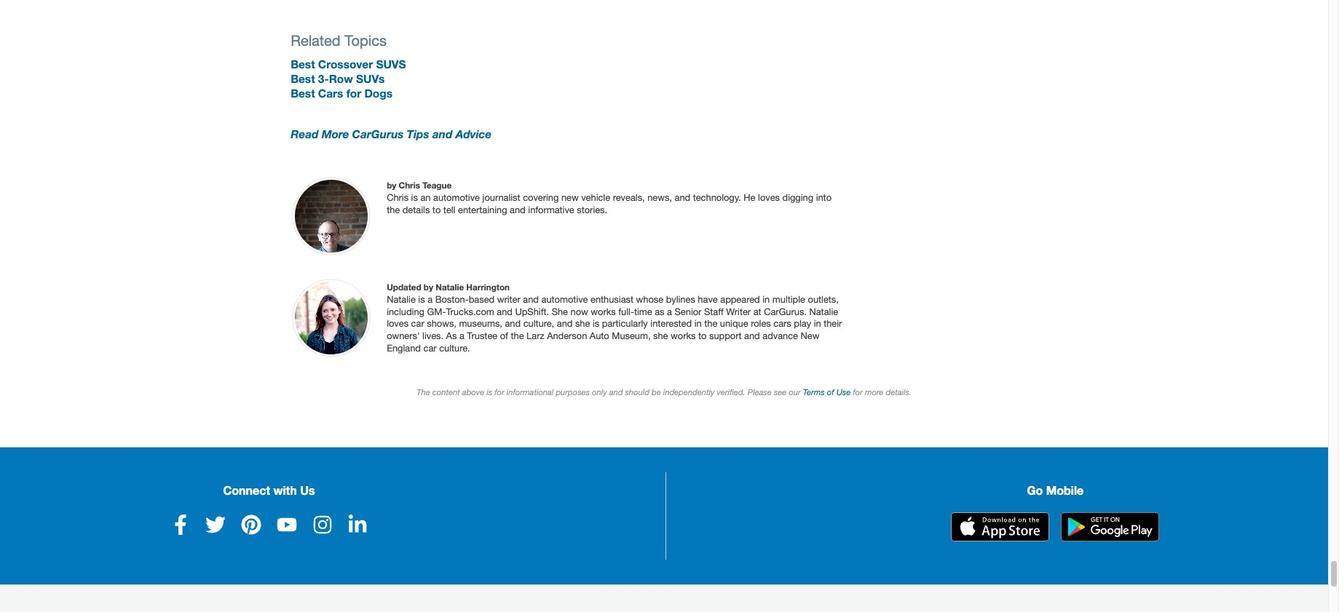 Task type: vqa. For each thing, say whether or not it's contained in the screenshot.
right automotive
yes



Task type: locate. For each thing, give the bounding box(es) containing it.
1 horizontal spatial for
[[495, 387, 505, 397]]

to left support
[[699, 331, 707, 342]]

in down senior
[[695, 319, 702, 330]]

should
[[626, 387, 650, 397]]

1 vertical spatial car
[[424, 343, 437, 354]]

0 vertical spatial automotive
[[434, 192, 480, 203]]

natalie down the updated
[[387, 294, 416, 305]]

journalist
[[483, 192, 521, 203]]

dogs
[[365, 87, 393, 100]]

loves right he
[[759, 192, 780, 203]]

stories.
[[577, 205, 608, 215]]

is up the including at the bottom left of page
[[418, 294, 425, 305]]

best
[[291, 58, 315, 71], [291, 72, 315, 85], [291, 87, 315, 100]]

1 vertical spatial automotive
[[542, 294, 588, 305]]

0 horizontal spatial to
[[433, 205, 441, 215]]

enthusiast
[[591, 294, 634, 305]]

museum,
[[612, 331, 651, 342]]

appeared
[[721, 294, 760, 305]]

0 horizontal spatial the
[[387, 205, 400, 215]]

informational
[[507, 387, 554, 397]]

1 vertical spatial best
[[291, 72, 315, 85]]

whose
[[636, 294, 664, 305]]

harrington
[[467, 283, 510, 293]]

roles
[[751, 319, 771, 330]]

0 horizontal spatial natalie
[[387, 294, 416, 305]]

digging
[[783, 192, 814, 203]]

automotive up the she
[[542, 294, 588, 305]]

1 horizontal spatial loves
[[759, 192, 780, 203]]

1 horizontal spatial natalie
[[436, 283, 464, 293]]

0 vertical spatial natalie
[[436, 283, 464, 293]]

0 horizontal spatial by
[[387, 181, 397, 191]]

0 horizontal spatial a
[[428, 294, 433, 305]]

verified.
[[717, 387, 746, 397]]

the down staff
[[705, 319, 718, 330]]

0 vertical spatial a
[[428, 294, 433, 305]]

in
[[763, 294, 770, 305], [695, 319, 702, 330], [814, 319, 822, 330]]

including
[[387, 307, 425, 317]]

cars
[[318, 87, 343, 100]]

natalie
[[436, 283, 464, 293], [387, 294, 416, 305], [810, 307, 839, 317]]

0 vertical spatial chris
[[399, 181, 420, 191]]

0 horizontal spatial automotive
[[434, 192, 480, 203]]

1 vertical spatial loves
[[387, 319, 409, 330]]

best left 3-
[[291, 72, 315, 85]]

teague
[[423, 181, 452, 191]]

best down related
[[291, 58, 315, 71]]

for down row on the left of page
[[347, 87, 362, 100]]

1 vertical spatial by
[[424, 283, 434, 293]]

car down lives.
[[424, 343, 437, 354]]

and up upshift.
[[523, 294, 539, 305]]

only
[[592, 387, 607, 397]]

automotive inside updated by natalie harrington natalie is a boston-based writer and automotive enthusiast whose bylines have appeared in multiple outlets, including gm-trucks.com and upshift. she now works full-time as a senior staff writer at cargurus. natalie loves car shows, museums, and culture, and she is particularly interested in the unique roles cars play in their owners' lives. as a trustee of the larz anderson auto museum, she works to support and advance new england car culture.
[[542, 294, 588, 305]]

the left larz
[[511, 331, 524, 342]]

larz
[[527, 331, 545, 342]]

loves up owners'
[[387, 319, 409, 330]]

1 vertical spatial a
[[667, 307, 673, 317]]

advance
[[763, 331, 799, 342]]

best left cars
[[291, 87, 315, 100]]

1 vertical spatial natalie
[[387, 294, 416, 305]]

more
[[322, 128, 349, 141]]

related topics
[[291, 32, 387, 49]]

download on the app store image
[[952, 513, 1050, 542]]

1 horizontal spatial a
[[460, 331, 465, 342]]

1 vertical spatial to
[[699, 331, 707, 342]]

terms
[[804, 387, 825, 397]]

for inside best crossover suvs best 3-row suvs best cars for dogs
[[347, 87, 362, 100]]

car
[[411, 319, 425, 330], [424, 343, 437, 354]]

0 vertical spatial to
[[433, 205, 441, 215]]

topics
[[345, 32, 387, 49]]

natalie up boston-
[[436, 283, 464, 293]]

staff
[[705, 307, 724, 317]]

cars
[[774, 319, 792, 330]]

3-
[[318, 72, 329, 85]]

0 vertical spatial the
[[387, 205, 400, 215]]

2 horizontal spatial for
[[853, 387, 863, 397]]

go
[[1028, 484, 1044, 498]]

1 vertical spatial she
[[654, 331, 669, 342]]

2 vertical spatial best
[[291, 87, 315, 100]]

shows,
[[427, 319, 457, 330]]

cargurus
[[352, 128, 404, 141]]

2 horizontal spatial the
[[705, 319, 718, 330]]

to inside updated by natalie harrington natalie is a boston-based writer and automotive enthusiast whose bylines have appeared in multiple outlets, including gm-trucks.com and upshift. she now works full-time as a senior staff writer at cargurus. natalie loves car shows, museums, and culture, and she is particularly interested in the unique roles cars play in their owners' lives. as a trustee of the larz anderson auto museum, she works to support and advance new england car culture.
[[699, 331, 707, 342]]

to inside by chris teague chris is an automotive journalist covering new vehicle reveals, news, and technology. he loves digging into the details to tell entertaining and informative stories.
[[433, 205, 441, 215]]

best cars for dogs link
[[291, 87, 393, 100]]

0 horizontal spatial for
[[347, 87, 362, 100]]

2 vertical spatial natalie
[[810, 307, 839, 317]]

is up the auto
[[593, 319, 600, 330]]

2 best from the top
[[291, 72, 315, 85]]

see
[[774, 387, 787, 397]]

and right only in the bottom of the page
[[610, 387, 623, 397]]

1 horizontal spatial by
[[424, 283, 434, 293]]

1 vertical spatial the
[[705, 319, 718, 330]]

based
[[469, 294, 495, 305]]

the left details
[[387, 205, 400, 215]]

and down 'writer' in the top of the page
[[497, 307, 513, 317]]

0 horizontal spatial loves
[[387, 319, 409, 330]]

0 horizontal spatial she
[[576, 319, 590, 330]]

1 horizontal spatial works
[[671, 331, 696, 342]]

interested
[[651, 319, 692, 330]]

instagram image
[[312, 515, 333, 535]]

car down the including at the bottom left of page
[[411, 319, 425, 330]]

0 vertical spatial she
[[576, 319, 590, 330]]

by left the teague
[[387, 181, 397, 191]]

0 vertical spatial best
[[291, 58, 315, 71]]

by right the updated
[[424, 283, 434, 293]]

works down interested
[[671, 331, 696, 342]]

tell
[[444, 205, 456, 215]]

she down now
[[576, 319, 590, 330]]

boston-
[[435, 294, 469, 305]]

1 horizontal spatial to
[[699, 331, 707, 342]]

and up anderson
[[557, 319, 573, 330]]

she down interested
[[654, 331, 669, 342]]

automotive up tell
[[434, 192, 480, 203]]

and
[[433, 128, 453, 141], [675, 192, 691, 203], [510, 205, 526, 215], [523, 294, 539, 305], [497, 307, 513, 317], [505, 319, 521, 330], [557, 319, 573, 330], [745, 331, 760, 342], [610, 387, 623, 397]]

of left use
[[828, 387, 835, 397]]

2 horizontal spatial a
[[667, 307, 673, 317]]

read more cargurus tips and advice link
[[291, 128, 492, 141]]

automotive
[[434, 192, 480, 203], [542, 294, 588, 305]]

works down enthusiast
[[591, 307, 616, 317]]

museums,
[[459, 319, 503, 330]]

full-
[[619, 307, 635, 317]]

crossover
[[318, 58, 373, 71]]

read
[[291, 128, 319, 141]]

1 vertical spatial works
[[671, 331, 696, 342]]

to left tell
[[433, 205, 441, 215]]

in up new
[[814, 319, 822, 330]]

she
[[576, 319, 590, 330], [654, 331, 669, 342]]

0 vertical spatial loves
[[759, 192, 780, 203]]

1 horizontal spatial automotive
[[542, 294, 588, 305]]

writer
[[727, 307, 751, 317]]

at
[[754, 307, 762, 317]]

loves
[[759, 192, 780, 203], [387, 319, 409, 330]]

2 vertical spatial the
[[511, 331, 524, 342]]

bylines
[[666, 294, 696, 305]]

chris
[[399, 181, 420, 191], [387, 192, 409, 203]]

the
[[387, 205, 400, 215], [705, 319, 718, 330], [511, 331, 524, 342]]

us
[[300, 484, 315, 498]]

she
[[552, 307, 568, 317]]

2 vertical spatial a
[[460, 331, 465, 342]]

covering
[[523, 192, 559, 203]]

0 horizontal spatial of
[[500, 331, 509, 342]]

get it on google play image
[[1062, 513, 1160, 542]]

1 vertical spatial of
[[828, 387, 835, 397]]

a
[[428, 294, 433, 305], [667, 307, 673, 317], [460, 331, 465, 342]]

and down roles
[[745, 331, 760, 342]]

0 vertical spatial by
[[387, 181, 397, 191]]

0 vertical spatial of
[[500, 331, 509, 342]]

in up cargurus.
[[763, 294, 770, 305]]

is left an
[[411, 192, 418, 203]]

by inside by chris teague chris is an automotive journalist covering new vehicle reveals, news, and technology. he loves digging into the details to tell entertaining and informative stories.
[[387, 181, 397, 191]]

2 horizontal spatial in
[[814, 319, 822, 330]]

natalie down outlets,
[[810, 307, 839, 317]]

for right above
[[495, 387, 505, 397]]

content
[[433, 387, 460, 397]]

culture,
[[524, 319, 555, 330]]

for right use
[[853, 387, 863, 397]]

2 horizontal spatial natalie
[[810, 307, 839, 317]]

twitter image
[[206, 515, 226, 535]]

0 horizontal spatial works
[[591, 307, 616, 317]]

of right trustee
[[500, 331, 509, 342]]

new
[[562, 192, 579, 203]]

independently
[[664, 387, 715, 397]]



Task type: describe. For each thing, give the bounding box(es) containing it.
loves inside by chris teague chris is an automotive journalist covering new vehicle reveals, news, and technology. he loves digging into the details to tell entertaining and informative stories.
[[759, 192, 780, 203]]

0 vertical spatial works
[[591, 307, 616, 317]]

0 horizontal spatial in
[[695, 319, 702, 330]]

updated
[[387, 283, 422, 293]]

details
[[403, 205, 430, 215]]

by inside updated by natalie harrington natalie is a boston-based writer and automotive enthusiast whose bylines have appeared in multiple outlets, including gm-trucks.com and upshift. she now works full-time as a senior staff writer at cargurus. natalie loves car shows, museums, and culture, and she is particularly interested in the unique roles cars play in their owners' lives. as a trustee of the larz anderson auto museum, she works to support and advance new england car culture.
[[424, 283, 434, 293]]

1 vertical spatial chris
[[387, 192, 409, 203]]

as
[[446, 331, 457, 342]]

linkedin image
[[348, 515, 368, 535]]

be
[[652, 387, 661, 397]]

row
[[329, 72, 353, 85]]

reveals,
[[613, 192, 645, 203]]

by chris teague chris is an automotive journalist covering new vehicle reveals, news, and technology. he loves digging into the details to tell entertaining and informative stories.
[[387, 181, 832, 215]]

of inside updated by natalie harrington natalie is a boston-based writer and automotive enthusiast whose bylines have appeared in multiple outlets, including gm-trucks.com and upshift. she now works full-time as a senior staff writer at cargurus. natalie loves car shows, museums, and culture, and she is particularly interested in the unique roles cars play in their owners' lives. as a trustee of the larz anderson auto museum, she works to support and advance new england car culture.
[[500, 331, 509, 342]]

updated by natalie harrington natalie is a boston-based writer and automotive enthusiast whose bylines have appeared in multiple outlets, including gm-trucks.com and upshift. she now works full-time as a senior staff writer at cargurus. natalie loves car shows, museums, and culture, and she is particularly interested in the unique roles cars play in their owners' lives. as a trustee of the larz anderson auto museum, she works to support and advance new england car culture.
[[387, 283, 843, 354]]

tips
[[407, 128, 429, 141]]

support
[[710, 331, 742, 342]]

technology.
[[693, 192, 742, 203]]

multiple
[[773, 294, 806, 305]]

1 horizontal spatial the
[[511, 331, 524, 342]]

terms of use link
[[804, 387, 851, 397]]

owners'
[[387, 331, 420, 342]]

1 horizontal spatial in
[[763, 294, 770, 305]]

writer
[[497, 294, 521, 305]]

loves inside updated by natalie harrington natalie is a boston-based writer and automotive enthusiast whose bylines have appeared in multiple outlets, including gm-trucks.com and upshift. she now works full-time as a senior staff writer at cargurus. natalie loves car shows, museums, and culture, and she is particularly interested in the unique roles cars play in their owners' lives. as a trustee of the larz anderson auto museum, she works to support and advance new england car culture.
[[387, 319, 409, 330]]

above
[[463, 387, 485, 397]]

the inside by chris teague chris is an automotive journalist covering new vehicle reveals, news, and technology. he loves digging into the details to tell entertaining and informative stories.
[[387, 205, 400, 215]]

connect
[[223, 484, 270, 498]]

upshift.
[[515, 307, 549, 317]]

gm-
[[427, 307, 446, 317]]

into
[[817, 192, 832, 203]]

senior
[[675, 307, 702, 317]]

unique
[[720, 319, 749, 330]]

auto
[[590, 331, 610, 342]]

more
[[866, 387, 884, 397]]

our
[[789, 387, 801, 397]]

the content above is for informational purposes only and should be independently verified. please see our terms of use for more details.
[[417, 387, 912, 397]]

go mobile
[[1028, 484, 1084, 498]]

please
[[748, 387, 772, 397]]

read more cargurus tips and advice
[[291, 128, 492, 141]]

best crossover suvs best 3-row suvs best cars for dogs
[[291, 58, 406, 100]]

new
[[801, 331, 820, 342]]

the
[[417, 387, 430, 397]]

trucks.com
[[446, 307, 495, 317]]

anderson
[[547, 331, 587, 342]]

he
[[744, 192, 756, 203]]

have
[[698, 294, 718, 305]]

trustee
[[467, 331, 498, 342]]

connect with us
[[223, 484, 315, 498]]

and down upshift.
[[505, 319, 521, 330]]

youtube image
[[277, 515, 297, 535]]

lives.
[[423, 331, 444, 342]]

advice
[[456, 128, 492, 141]]

culture.
[[439, 343, 470, 354]]

suvs
[[356, 72, 385, 85]]

as
[[655, 307, 665, 317]]

entertaining
[[458, 205, 508, 215]]

suvs
[[376, 58, 406, 71]]

related
[[291, 32, 341, 49]]

3 best from the top
[[291, 87, 315, 100]]

now
[[571, 307, 589, 317]]

cargurus.
[[764, 307, 807, 317]]

facebook image
[[170, 515, 191, 535]]

play
[[794, 319, 812, 330]]

1 best from the top
[[291, 58, 315, 71]]

best crossover suvs link
[[291, 58, 406, 71]]

with
[[274, 484, 297, 498]]

1 horizontal spatial of
[[828, 387, 835, 397]]

vehicle
[[582, 192, 611, 203]]

pinterest image
[[241, 515, 262, 535]]

an
[[421, 192, 431, 203]]

is inside by chris teague chris is an automotive journalist covering new vehicle reveals, news, and technology. he loves digging into the details to tell entertaining and informative stories.
[[411, 192, 418, 203]]

purposes
[[556, 387, 590, 397]]

is right above
[[487, 387, 493, 397]]

particularly
[[602, 319, 648, 330]]

1 horizontal spatial she
[[654, 331, 669, 342]]

automotive inside by chris teague chris is an automotive journalist covering new vehicle reveals, news, and technology. he loves digging into the details to tell entertaining and informative stories.
[[434, 192, 480, 203]]

and down journalist
[[510, 205, 526, 215]]

0 vertical spatial car
[[411, 319, 425, 330]]

time
[[635, 307, 653, 317]]

england
[[387, 343, 421, 354]]

and right tips
[[433, 128, 453, 141]]

use
[[837, 387, 851, 397]]

their
[[824, 319, 843, 330]]

mobile
[[1047, 484, 1084, 498]]

best 3-row suvs link
[[291, 72, 385, 85]]

informative
[[528, 205, 575, 215]]

news,
[[648, 192, 672, 203]]

outlets,
[[808, 294, 839, 305]]

and right news,
[[675, 192, 691, 203]]



